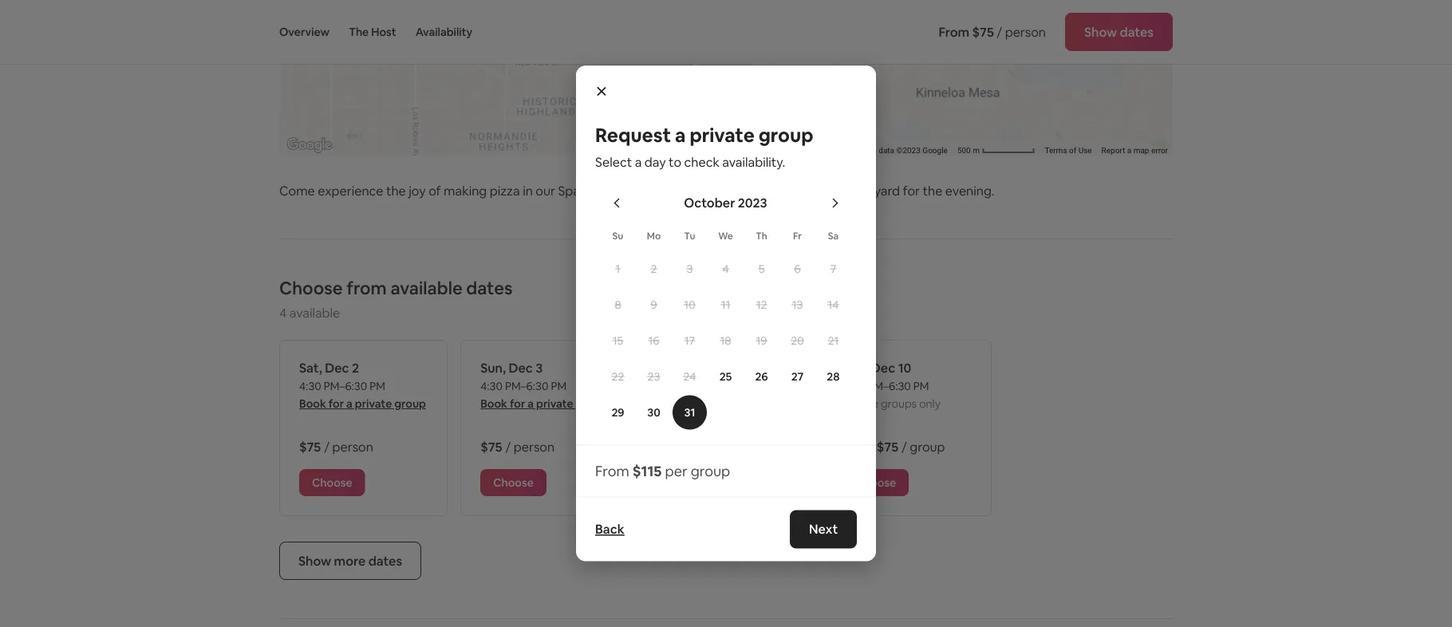 Task type: describe. For each thing, give the bounding box(es) containing it.
1 our from the left
[[536, 182, 555, 199]]

13
[[792, 298, 803, 312]]

availability
[[415, 25, 472, 39]]

1 the from the left
[[386, 182, 406, 199]]

we
[[718, 229, 733, 242]]

2 button
[[636, 252, 672, 286]]

mo
[[647, 229, 661, 242]]

0 vertical spatial of
[[1069, 146, 1076, 155]]

show for show dates
[[1084, 24, 1117, 40]]

3 button
[[672, 252, 708, 286]]

come experience the joy of making pizza in our spanish villa. allow us to make our backyard your backyard for the evening.
[[279, 182, 995, 199]]

overview
[[279, 25, 330, 39]]

5
[[758, 262, 765, 276]]

private inside request a private group select a day to check availability.
[[690, 123, 755, 148]]

sa
[[828, 229, 839, 242]]

the host button
[[349, 0, 396, 64]]

book for a private group link for 3
[[480, 397, 607, 411]]

2 inside button
[[651, 262, 657, 276]]

1 vertical spatial of
[[429, 182, 441, 199]]

book for a private group link for 9
[[662, 397, 789, 411]]

error
[[1151, 146, 1168, 155]]

for for sat, dec 9
[[691, 397, 706, 411]]

4:30 for sun, dec 10
[[843, 379, 865, 393]]

$75 for sun, dec 3
[[480, 438, 502, 455]]

dec for 2
[[325, 359, 349, 376]]

in
[[523, 182, 533, 199]]

from $75 / group
[[843, 438, 945, 455]]

select
[[595, 154, 632, 170]]

back button
[[587, 513, 632, 545]]

500
[[957, 146, 971, 155]]

3 inside "button"
[[687, 262, 693, 276]]

experience
[[318, 182, 383, 199]]

10 inside button
[[684, 298, 695, 312]]

sat, for sat, dec 9
[[662, 359, 685, 376]]

15 button
[[600, 324, 636, 358]]

fr
[[793, 229, 802, 242]]

for for sun, dec 3
[[510, 397, 525, 411]]

show for show more dates
[[298, 552, 331, 569]]

book for sat, dec 9
[[662, 397, 689, 411]]

pm–6:30 for 10
[[868, 379, 911, 393]]

26 button
[[744, 359, 779, 394]]

8 button
[[600, 288, 636, 322]]

map data ©2023 google
[[861, 146, 948, 155]]

5 button
[[744, 252, 779, 286]]

keyboard
[[782, 146, 815, 155]]

person for sun, dec 3
[[514, 438, 555, 455]]

next
[[809, 521, 838, 537]]

from for from $115 per group
[[595, 462, 629, 480]]

dec for 3
[[509, 359, 533, 376]]

pm for sat, dec 2
[[370, 379, 385, 393]]

data
[[879, 146, 894, 155]]

4:30 for sun, dec 3
[[480, 379, 503, 393]]

for for sat, dec 2
[[329, 397, 344, 411]]

a inside sat, dec 9 4:30 pm–6:30 pm book for a private group
[[709, 397, 715, 411]]

pm–6:30 for 2
[[324, 379, 367, 393]]

24 button
[[672, 359, 708, 394]]

sun, for sun, dec 3
[[480, 359, 506, 376]]

25
[[719, 369, 732, 384]]

group inside sat, dec 2 4:30 pm–6:30 pm book for a private group
[[394, 397, 426, 411]]

choose
[[279, 276, 343, 299]]

9 button
[[636, 288, 672, 322]]

27
[[791, 369, 804, 384]]

from $115 per group
[[595, 462, 730, 480]]

google
[[923, 146, 948, 155]]

23 button
[[636, 359, 672, 394]]

4 button
[[708, 252, 744, 286]]

29 button
[[600, 395, 636, 430]]

sun, dec 10 4:30 pm–6:30 pm private groups only
[[843, 359, 941, 411]]

group inside sat, dec 9 4:30 pm–6:30 pm book for a private group
[[757, 397, 789, 411]]

$115
[[632, 462, 662, 480]]

back
[[595, 521, 624, 537]]

availability button
[[415, 0, 472, 64]]

us
[[671, 182, 684, 199]]

22
[[612, 369, 624, 384]]

27 button
[[779, 359, 815, 394]]

a inside sun, dec 3 4:30 pm–6:30 pm book for a private group
[[528, 397, 534, 411]]

sat, for sat, dec 2
[[299, 359, 322, 376]]

from for from $75 / group
[[843, 438, 874, 455]]

sat, dec 9 4:30 pm–6:30 pm book for a private group
[[662, 359, 789, 411]]

group inside request a private group select a day to check availability.
[[759, 123, 813, 148]]

24
[[683, 369, 696, 384]]

9 inside button
[[651, 298, 657, 312]]

16
[[648, 333, 659, 348]]

2 inside sat, dec 2 4:30 pm–6:30 pm book for a private group
[[352, 359, 359, 376]]

18
[[720, 333, 731, 348]]

spanish
[[558, 182, 603, 199]]

use
[[1078, 146, 1092, 155]]

14
[[828, 298, 839, 312]]

the
[[349, 25, 369, 39]]

keyboard shortcuts button
[[782, 145, 851, 156]]

book for a private group link for 2
[[299, 397, 426, 411]]

17
[[684, 333, 695, 348]]

pizza
[[490, 182, 520, 199]]

dates inside choose from available dates 4 available
[[466, 276, 513, 299]]

$75 / person for 2
[[299, 438, 373, 455]]

dates inside show more dates 'link'
[[368, 552, 402, 569]]

make
[[702, 182, 735, 199]]

host
[[371, 25, 396, 39]]

book for sat, dec 2
[[299, 397, 326, 411]]

google image
[[283, 135, 336, 156]]

person for sat, dec 9
[[695, 438, 736, 455]]

october 2023
[[684, 195, 767, 211]]

1
[[616, 262, 620, 276]]

from $75 / person
[[939, 24, 1046, 40]]

30
[[647, 405, 660, 420]]

day
[[645, 154, 666, 170]]

500 m
[[957, 146, 982, 155]]

private for sat, dec 9
[[717, 397, 755, 411]]

$75 for sat, dec 2
[[299, 438, 321, 455]]

a inside sat, dec 2 4:30 pm–6:30 pm book for a private group
[[346, 397, 353, 411]]

show more dates
[[298, 552, 402, 569]]

$75 for sat, dec 9
[[662, 438, 683, 455]]

7 button
[[815, 252, 851, 286]]

villa.
[[606, 182, 633, 199]]

9 inside sat, dec 9 4:30 pm–6:30 pm book for a private group
[[714, 359, 722, 376]]

joy
[[409, 182, 426, 199]]

2 our from the left
[[737, 182, 757, 199]]

more
[[334, 552, 366, 569]]

11
[[721, 298, 730, 312]]

22 button
[[600, 359, 636, 394]]

shortcuts
[[817, 146, 851, 155]]



Task type: vqa. For each thing, say whether or not it's contained in the screenshot.
BY within luodong township, taiwan hosted by jade 5 nights · jan 2 – 7 $2,544 aud total before taxes
no



Task type: locate. For each thing, give the bounding box(es) containing it.
3
[[687, 262, 693, 276], [536, 359, 543, 376]]

available
[[390, 276, 463, 299], [289, 304, 340, 321]]

pm–6:30 inside sat, dec 2 4:30 pm–6:30 pm book for a private group
[[324, 379, 367, 393]]

1 horizontal spatial book
[[480, 397, 507, 411]]

0 vertical spatial available
[[390, 276, 463, 299]]

4:30 inside sat, dec 9 4:30 pm–6:30 pm book for a private group
[[662, 379, 684, 393]]

to right day
[[669, 154, 681, 170]]

2 dec from the left
[[509, 359, 533, 376]]

20
[[791, 333, 804, 348]]

report a map error link
[[1102, 146, 1168, 155]]

/ for sat, dec 9
[[687, 438, 692, 455]]

6 button
[[779, 252, 815, 286]]

4 dec from the left
[[871, 359, 895, 376]]

pm inside sat, dec 9 4:30 pm–6:30 pm book for a private group
[[732, 379, 748, 393]]

4:30 inside 'sun, dec 10 4:30 pm–6:30 pm private groups only'
[[843, 379, 865, 393]]

the left 'joy' in the left of the page
[[386, 182, 406, 199]]

to inside request a private group select a day to check availability.
[[669, 154, 681, 170]]

3 pm from the left
[[732, 379, 748, 393]]

0 horizontal spatial 4
[[279, 304, 287, 321]]

calendar application
[[582, 178, 1408, 445]]

8
[[615, 298, 621, 312]]

10 right the 9 button
[[684, 298, 695, 312]]

from
[[346, 276, 387, 299]]

evening.
[[945, 182, 995, 199]]

0 horizontal spatial book
[[299, 397, 326, 411]]

2 the from the left
[[923, 182, 943, 199]]

sat, dec 2 4:30 pm–6:30 pm book for a private group
[[299, 359, 426, 411]]

private inside sat, dec 9 4:30 pm–6:30 pm book for a private group
[[717, 397, 755, 411]]

a
[[675, 123, 686, 148], [1127, 146, 1131, 155], [635, 154, 642, 170], [346, 397, 353, 411], [528, 397, 534, 411], [709, 397, 715, 411]]

1 horizontal spatial 4
[[722, 262, 729, 276]]

sun, inside 'sun, dec 10 4:30 pm–6:30 pm private groups only'
[[843, 359, 868, 376]]

sun, inside sun, dec 3 4:30 pm–6:30 pm book for a private group
[[480, 359, 506, 376]]

su
[[612, 229, 623, 242]]

book for a private group link
[[299, 397, 426, 411], [480, 397, 607, 411], [662, 397, 789, 411]]

book inside sun, dec 3 4:30 pm–6:30 pm book for a private group
[[480, 397, 507, 411]]

2 vertical spatial from
[[595, 462, 629, 480]]

2023
[[738, 195, 767, 211]]

3 inside sun, dec 3 4:30 pm–6:30 pm book for a private group
[[536, 359, 543, 376]]

for inside sat, dec 2 4:30 pm–6:30 pm book for a private group
[[329, 397, 344, 411]]

1 horizontal spatial our
[[737, 182, 757, 199]]

0 vertical spatial 3
[[687, 262, 693, 276]]

0 horizontal spatial backyard
[[760, 182, 814, 199]]

private
[[690, 123, 755, 148], [355, 397, 392, 411], [536, 397, 573, 411], [717, 397, 755, 411]]

7
[[830, 262, 836, 276]]

your
[[817, 182, 843, 199]]

10 button
[[672, 288, 708, 322]]

per
[[665, 462, 688, 480]]

making
[[444, 182, 487, 199]]

1 horizontal spatial 2
[[651, 262, 657, 276]]

person
[[1005, 24, 1046, 40], [332, 438, 373, 455], [514, 438, 555, 455], [695, 438, 736, 455]]

the
[[386, 182, 406, 199], [923, 182, 943, 199]]

1 vertical spatial dates
[[466, 276, 513, 299]]

0 vertical spatial from
[[939, 24, 970, 40]]

1 vertical spatial available
[[289, 304, 340, 321]]

1 pm from the left
[[370, 379, 385, 393]]

$75 / person for 9
[[662, 438, 736, 455]]

overview button
[[279, 0, 330, 64]]

$75 / person for 3
[[480, 438, 555, 455]]

terms of use link
[[1045, 146, 1092, 155]]

1 horizontal spatial show
[[1084, 24, 1117, 40]]

private for sun, dec 3
[[536, 397, 573, 411]]

0 vertical spatial to
[[669, 154, 681, 170]]

sun, for sun, dec 10
[[843, 359, 868, 376]]

1 horizontal spatial 10
[[898, 359, 911, 376]]

dec inside sat, dec 9 4:30 pm–6:30 pm book for a private group
[[687, 359, 712, 376]]

1 horizontal spatial of
[[1069, 146, 1076, 155]]

check
[[684, 154, 720, 170]]

pm–6:30 inside 'sun, dec 10 4:30 pm–6:30 pm private groups only'
[[868, 379, 911, 393]]

25 button
[[708, 359, 744, 394]]

0 horizontal spatial show
[[298, 552, 331, 569]]

2 book from the left
[[480, 397, 507, 411]]

3 pm–6:30 from the left
[[686, 379, 730, 393]]

to
[[669, 154, 681, 170], [687, 182, 700, 199]]

1 sat, from the left
[[299, 359, 322, 376]]

pm for sun, dec 10
[[913, 379, 929, 393]]

$75 / person
[[299, 438, 373, 455], [480, 438, 555, 455], [662, 438, 736, 455]]

1 dec from the left
[[325, 359, 349, 376]]

pm for sat, dec 9
[[732, 379, 748, 393]]

1 horizontal spatial $75 / person
[[480, 438, 555, 455]]

private inside sun, dec 3 4:30 pm–6:30 pm book for a private group
[[536, 397, 573, 411]]

person for sat, dec 2
[[332, 438, 373, 455]]

1 horizontal spatial sat,
[[662, 359, 685, 376]]

0 horizontal spatial 3
[[536, 359, 543, 376]]

1 horizontal spatial to
[[687, 182, 700, 199]]

2 4:30 from the left
[[480, 379, 503, 393]]

30 button
[[636, 395, 672, 430]]

31 button
[[672, 395, 708, 430]]

0 horizontal spatial 10
[[684, 298, 695, 312]]

1 horizontal spatial the
[[923, 182, 943, 199]]

show more dates link
[[279, 542, 421, 580]]

terms
[[1045, 146, 1067, 155]]

1 vertical spatial 10
[[898, 359, 911, 376]]

pm–6:30 inside sun, dec 3 4:30 pm–6:30 pm book for a private group
[[505, 379, 548, 393]]

2 horizontal spatial book
[[662, 397, 689, 411]]

2 book for a private group link from the left
[[480, 397, 607, 411]]

1 vertical spatial to
[[687, 182, 700, 199]]

pm inside 'sun, dec 10 4:30 pm–6:30 pm private groups only'
[[913, 379, 929, 393]]

show inside 'link'
[[298, 552, 331, 569]]

dec
[[325, 359, 349, 376], [509, 359, 533, 376], [687, 359, 712, 376], [871, 359, 895, 376]]

backyard down keyboard
[[760, 182, 814, 199]]

1 horizontal spatial 3
[[687, 262, 693, 276]]

2 pm from the left
[[551, 379, 567, 393]]

10 up "groups"
[[898, 359, 911, 376]]

1 horizontal spatial book for a private group link
[[480, 397, 607, 411]]

the left evening.
[[923, 182, 943, 199]]

1 4:30 from the left
[[299, 379, 321, 393]]

3 4:30 from the left
[[662, 379, 684, 393]]

our right in
[[536, 182, 555, 199]]

3 down tu
[[687, 262, 693, 276]]

1 vertical spatial 4
[[279, 304, 287, 321]]

4 pm–6:30 from the left
[[868, 379, 911, 393]]

4 4:30 from the left
[[843, 379, 865, 393]]

from for from $75 / person
[[939, 24, 970, 40]]

2 horizontal spatial dates
[[1120, 24, 1154, 40]]

private for sat, dec 2
[[355, 397, 392, 411]]

0 horizontal spatial book for a private group link
[[299, 397, 426, 411]]

29
[[611, 405, 624, 420]]

19
[[756, 333, 767, 348]]

2 pm–6:30 from the left
[[505, 379, 548, 393]]

0 horizontal spatial 9
[[651, 298, 657, 312]]

choose from available dates 4 available
[[279, 276, 513, 321]]

pm for sun, dec 3
[[551, 379, 567, 393]]

1 pm–6:30 from the left
[[324, 379, 367, 393]]

of left use
[[1069, 146, 1076, 155]]

of right 'joy' in the left of the page
[[429, 182, 441, 199]]

4:30 for sat, dec 2
[[299, 379, 321, 393]]

dec inside sat, dec 2 4:30 pm–6:30 pm book for a private group
[[325, 359, 349, 376]]

12 button
[[744, 288, 779, 322]]

4:30 for sat, dec 9
[[662, 379, 684, 393]]

9 down 18
[[714, 359, 722, 376]]

dates inside 'show dates' link
[[1120, 24, 1154, 40]]

pm–6:30
[[324, 379, 367, 393], [505, 379, 548, 393], [686, 379, 730, 393], [868, 379, 911, 393]]

$75 / person down sat, dec 2 4:30 pm–6:30 pm book for a private group
[[299, 438, 373, 455]]

1 vertical spatial 9
[[714, 359, 722, 376]]

for inside sun, dec 3 4:30 pm–6:30 pm book for a private group
[[510, 397, 525, 411]]

1 vertical spatial from
[[843, 438, 874, 455]]

4 pm from the left
[[913, 379, 929, 393]]

2 horizontal spatial from
[[939, 24, 970, 40]]

book inside sat, dec 2 4:30 pm–6:30 pm book for a private group
[[299, 397, 326, 411]]

1 book from the left
[[299, 397, 326, 411]]

dec for 10
[[871, 359, 895, 376]]

0 horizontal spatial available
[[289, 304, 340, 321]]

9 up 16 button
[[651, 298, 657, 312]]

only
[[919, 397, 941, 411]]

3 $75 / person from the left
[[662, 438, 736, 455]]

map region
[[162, 0, 1183, 250]]

available down the choose
[[289, 304, 340, 321]]

500 m button
[[953, 144, 1040, 156]]

our right make
[[737, 182, 757, 199]]

report a map error
[[1102, 146, 1168, 155]]

0 horizontal spatial our
[[536, 182, 555, 199]]

2 vertical spatial dates
[[368, 552, 402, 569]]

28
[[827, 369, 840, 384]]

m
[[973, 146, 980, 155]]

2 horizontal spatial $75 / person
[[662, 438, 736, 455]]

4
[[722, 262, 729, 276], [279, 304, 287, 321]]

dec for 9
[[687, 359, 712, 376]]

1 vertical spatial show
[[298, 552, 331, 569]]

sat,
[[299, 359, 322, 376], [662, 359, 685, 376]]

4 down the choose
[[279, 304, 287, 321]]

0 vertical spatial 9
[[651, 298, 657, 312]]

private inside sat, dec 2 4:30 pm–6:30 pm book for a private group
[[355, 397, 392, 411]]

0 horizontal spatial 2
[[352, 359, 359, 376]]

$75 / person up per
[[662, 438, 736, 455]]

0 horizontal spatial sun,
[[480, 359, 506, 376]]

15
[[613, 333, 623, 348]]

for inside sat, dec 9 4:30 pm–6:30 pm book for a private group
[[691, 397, 706, 411]]

1 horizontal spatial from
[[843, 438, 874, 455]]

1 horizontal spatial available
[[390, 276, 463, 299]]

map
[[861, 146, 877, 155]]

group inside sun, dec 3 4:30 pm–6:30 pm book for a private group
[[576, 397, 607, 411]]

4 inside choose from available dates 4 available
[[279, 304, 287, 321]]

0 horizontal spatial from
[[595, 462, 629, 480]]

28 button
[[815, 359, 851, 394]]

pm inside sun, dec 3 4:30 pm–6:30 pm book for a private group
[[551, 379, 567, 393]]

pm–6:30 for 3
[[505, 379, 548, 393]]

th
[[756, 229, 767, 242]]

2 horizontal spatial book for a private group link
[[662, 397, 789, 411]]

0 horizontal spatial to
[[669, 154, 681, 170]]

sun, dec 3 4:30 pm–6:30 pm book for a private group
[[480, 359, 607, 411]]

20 button
[[779, 324, 815, 358]]

show dates link
[[1065, 13, 1173, 51]]

17 button
[[672, 324, 708, 358]]

0 vertical spatial 10
[[684, 298, 695, 312]]

10 inside 'sun, dec 10 4:30 pm–6:30 pm private groups only'
[[898, 359, 911, 376]]

12
[[756, 298, 767, 312]]

backyard down the map
[[846, 182, 900, 199]]

/ for sun, dec 3
[[505, 438, 511, 455]]

come
[[279, 182, 315, 199]]

6
[[794, 262, 801, 276]]

dates
[[1120, 24, 1154, 40], [466, 276, 513, 299], [368, 552, 402, 569]]

4:30 inside sat, dec 2 4:30 pm–6:30 pm book for a private group
[[299, 379, 321, 393]]

dec inside 'sun, dec 10 4:30 pm–6:30 pm private groups only'
[[871, 359, 895, 376]]

book for sun, dec 3
[[480, 397, 507, 411]]

0 horizontal spatial dates
[[368, 552, 402, 569]]

$75 / person down sun, dec 3 4:30 pm–6:30 pm book for a private group at the bottom left of page
[[480, 438, 555, 455]]

2 $75 / person from the left
[[480, 438, 555, 455]]

0 horizontal spatial the
[[386, 182, 406, 199]]

to right us
[[687, 182, 700, 199]]

26
[[755, 369, 768, 384]]

pm inside sat, dec 2 4:30 pm–6:30 pm book for a private group
[[370, 379, 385, 393]]

0 horizontal spatial $75 / person
[[299, 438, 373, 455]]

book
[[299, 397, 326, 411], [480, 397, 507, 411], [662, 397, 689, 411]]

0 horizontal spatial sat,
[[299, 359, 322, 376]]

pm–6:30 for 9
[[686, 379, 730, 393]]

4 inside button
[[722, 262, 729, 276]]

0 vertical spatial show
[[1084, 24, 1117, 40]]

13 button
[[779, 288, 815, 322]]

1 horizontal spatial sun,
[[843, 359, 868, 376]]

3 left 22 button
[[536, 359, 543, 376]]

book inside sat, dec 9 4:30 pm–6:30 pm book for a private group
[[662, 397, 689, 411]]

1 backyard from the left
[[760, 182, 814, 199]]

2 sat, from the left
[[662, 359, 685, 376]]

3 book for a private group link from the left
[[662, 397, 789, 411]]

october
[[684, 195, 735, 211]]

show dates
[[1084, 24, 1154, 40]]

availability.
[[722, 154, 785, 170]]

1 book for a private group link from the left
[[299, 397, 426, 411]]

0 vertical spatial dates
[[1120, 24, 1154, 40]]

19 button
[[744, 324, 779, 358]]

/ for sat, dec 2
[[324, 438, 330, 455]]

pm–6:30 inside sat, dec 9 4:30 pm–6:30 pm book for a private group
[[686, 379, 730, 393]]

1 vertical spatial 3
[[536, 359, 543, 376]]

2 sun, from the left
[[843, 359, 868, 376]]

backyard
[[760, 182, 814, 199], [846, 182, 900, 199]]

4:30 inside sun, dec 3 4:30 pm–6:30 pm book for a private group
[[480, 379, 503, 393]]

1 sun, from the left
[[480, 359, 506, 376]]

1 vertical spatial 2
[[352, 359, 359, 376]]

0 vertical spatial 4
[[722, 262, 729, 276]]

$75
[[972, 24, 994, 40], [299, 438, 321, 455], [480, 438, 502, 455], [662, 438, 683, 455], [877, 438, 898, 455]]

dec inside sun, dec 3 4:30 pm–6:30 pm book for a private group
[[509, 359, 533, 376]]

11 button
[[708, 288, 744, 322]]

0 vertical spatial 2
[[651, 262, 657, 276]]

4 down we
[[722, 262, 729, 276]]

0 horizontal spatial of
[[429, 182, 441, 199]]

the host
[[349, 25, 396, 39]]

3 dec from the left
[[687, 359, 712, 376]]

groups
[[881, 397, 917, 411]]

16 button
[[636, 324, 672, 358]]

sat, inside sat, dec 2 4:30 pm–6:30 pm book for a private group
[[299, 359, 322, 376]]

1 horizontal spatial dates
[[466, 276, 513, 299]]

2 backyard from the left
[[846, 182, 900, 199]]

sat, inside sat, dec 9 4:30 pm–6:30 pm book for a private group
[[662, 359, 685, 376]]

keyboard shortcuts
[[782, 146, 851, 155]]

3 book from the left
[[662, 397, 689, 411]]

10
[[684, 298, 695, 312], [898, 359, 911, 376]]

1 $75 / person from the left
[[299, 438, 373, 455]]

1 horizontal spatial 9
[[714, 359, 722, 376]]

from
[[939, 24, 970, 40], [843, 438, 874, 455], [595, 462, 629, 480]]

1 horizontal spatial backyard
[[846, 182, 900, 199]]

2
[[651, 262, 657, 276], [352, 359, 359, 376]]

available right from
[[390, 276, 463, 299]]

21 button
[[815, 324, 851, 358]]



